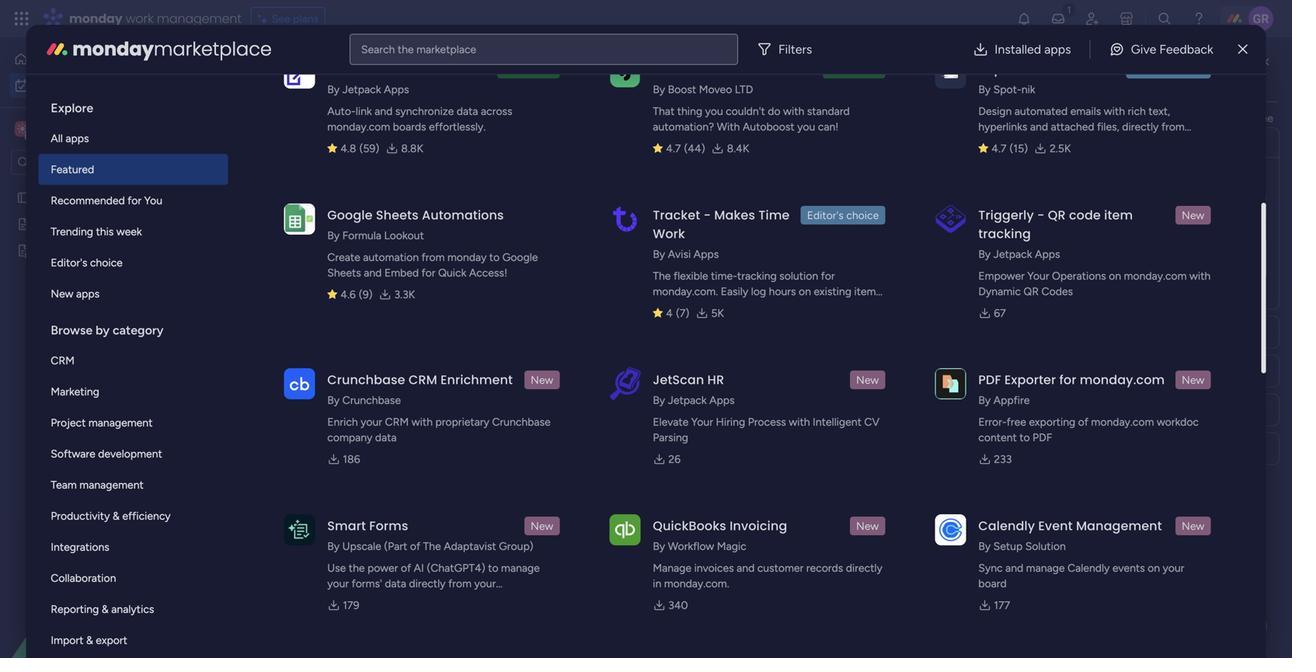 Task type: describe. For each thing, give the bounding box(es) containing it.
/ right date
[[370, 611, 378, 631]]

workdoc
[[1157, 416, 1200, 429]]

parsing
[[653, 431, 689, 444]]

done
[[497, 129, 521, 142]]

workflow
[[668, 540, 715, 553]]

error-
[[979, 416, 1007, 429]]

editor's choice option
[[38, 247, 228, 278]]

to inside the create automation from monday to google sheets and embed for quick access!
[[490, 251, 500, 264]]

crm option
[[38, 345, 228, 376]]

crm inside option
[[51, 354, 75, 367]]

management for team management
[[80, 479, 144, 492]]

8
[[1095, 280, 1102, 292]]

triggerly - qr code item tracking
[[979, 206, 1134, 243]]

lottie animation element
[[0, 501, 198, 658]]

invoicing
[[730, 517, 788, 535]]

week inside option
[[116, 225, 142, 238]]

tracking inside "triggerly - qr code item tracking"
[[979, 225, 1032, 243]]

new inside option
[[51, 287, 73, 300]]

2.5k
[[1050, 142, 1072, 155]]

editor's for supermail
[[1133, 63, 1170, 76]]

0 vertical spatial management
[[157, 10, 242, 27]]

software development option
[[38, 438, 228, 470]]

auto- inside auto-link and synchronize data across monday.com boards effortlessly.
[[327, 105, 356, 118]]

the for choose
[[1038, 112, 1055, 125]]

google sheets automations by formula lookout
[[327, 206, 504, 242]]

home link
[[9, 47, 189, 72]]

pdf exporter for monday.com
[[979, 371, 1166, 389]]

the for search
[[398, 43, 414, 56]]

plans
[[293, 12, 319, 25]]

4.7 for supermail
[[992, 142, 1007, 155]]

new for pdf exporter for monday.com
[[1182, 374, 1205, 387]]

monday inside the create automation from monday to google sheets and embed for quick access!
[[448, 251, 487, 264]]

0 vertical spatial crunchbase
[[327, 371, 406, 389]]

of for forms
[[401, 562, 411, 575]]

help image
[[1192, 11, 1207, 26]]

2 to-do from the top
[[669, 309, 696, 321]]

by inside google sheets automations by formula lookout
[[327, 229, 340, 242]]

apps for jetscan
[[710, 394, 735, 407]]

0 vertical spatial project
[[37, 191, 72, 204]]

people
[[1160, 112, 1194, 125]]

featured
[[51, 163, 94, 176]]

enrich your crm with proprietary crunchbase company data
[[327, 416, 551, 444]]

1 horizontal spatial you
[[798, 120, 816, 133]]

and inside the flexible time-tracking solution for monday.com. easily log hours on existing items and subitems.
[[653, 300, 671, 314]]

embed
[[385, 266, 419, 279]]

you
[[144, 194, 163, 207]]

and inside the create automation from monday to google sheets and embed for quick access!
[[364, 266, 382, 279]]

crm inside enrich your crm with proprietary crunchbase company data
[[385, 416, 409, 429]]

import & export option
[[38, 625, 228, 656]]

free
[[1007, 416, 1027, 429]]

new apps
[[51, 287, 100, 300]]

on inside empower your operations on monday.com with dynamic qr codes
[[1109, 269, 1122, 283]]

priority column
[[1008, 442, 1083, 456]]

analytics
[[111, 603, 154, 616]]

private board image
[[16, 243, 31, 258]]

1 vertical spatial crm
[[409, 371, 438, 389]]

with inside the elevate your hiring process with intelligent cv parsing
[[789, 416, 811, 429]]

1 vertical spatial of
[[410, 540, 421, 553]]

trending this week option
[[38, 216, 228, 247]]

0 vertical spatial people
[[1008, 136, 1041, 149]]

cv
[[865, 416, 880, 429]]

jetpack for triggerly
[[994, 248, 1033, 261]]

directly inside the design automated emails with rich text, hyperlinks and attached files, directly from monday.com
[[1123, 120, 1159, 133]]

by for triggerly
[[979, 248, 991, 261]]

- for triggerly
[[1038, 206, 1045, 224]]

from inside the create automation from monday to google sheets and embed for quick access!
[[422, 251, 445, 264]]

2 vertical spatial item
[[286, 503, 308, 517]]

column for priority column
[[1045, 442, 1083, 456]]

340
[[669, 599, 688, 612]]

app logo image for jetscan hr
[[610, 367, 641, 401]]

featured option
[[38, 154, 228, 185]]

and left the people
[[1140, 112, 1158, 125]]

productivity
[[51, 510, 110, 523]]

by workflow magic
[[653, 540, 747, 553]]

easily
[[721, 285, 749, 298]]

app logo image for smart forms
[[284, 514, 315, 546]]

(9)
[[359, 288, 373, 301]]

to do list
[[1219, 70, 1263, 83]]

by left spot-
[[979, 83, 991, 96]]

for inside option
[[128, 194, 142, 207]]

items right done
[[524, 129, 551, 142]]

best for autoboost
[[830, 63, 851, 76]]

Search in workspace field
[[33, 154, 130, 171]]

with
[[717, 120, 740, 133]]

0 horizontal spatial pdf
[[979, 371, 1002, 389]]

0 horizontal spatial 0
[[311, 560, 318, 573]]

google inside google sheets automations by formula lookout
[[327, 206, 373, 224]]

status
[[1008, 365, 1039, 378]]

0 horizontal spatial project management
[[37, 191, 138, 204]]

1 workspace image from the left
[[15, 120, 30, 138]]

working
[[1165, 279, 1206, 293]]

subitems.
[[674, 300, 721, 314]]

4.7 (44)
[[666, 142, 706, 155]]

apps for vlookup
[[384, 83, 409, 96]]

editor's choice for tracket - makes time work
[[808, 209, 879, 222]]

ltd
[[735, 83, 754, 96]]

1 to- from the top
[[669, 281, 684, 294]]

4 (7)
[[666, 307, 690, 320]]

by setup solution
[[979, 540, 1066, 553]]

google inside the create automation from monday to google sheets and embed for quick access!
[[503, 251, 538, 264]]

synchronize
[[395, 105, 454, 118]]

by jetpack apps for vlookup
[[327, 83, 409, 96]]

see
[[1257, 112, 1274, 125]]

dapulse x slim image
[[1239, 40, 1248, 59]]

quickbooks invoicing
[[653, 517, 788, 535]]

the inside the flexible time-tracking solution for monday.com. easily log hours on existing items and subitems.
[[653, 269, 671, 283]]

1 vertical spatial the
[[423, 540, 441, 553]]

monday.com inside the error-free exporting of monday.com workdoc content to pdf
[[1092, 416, 1155, 429]]

editor's inside option
[[51, 256, 87, 269]]

work inside tracket - makes time work
[[653, 225, 686, 243]]

2 vertical spatial people
[[971, 444, 1005, 457]]

collaboration option
[[38, 563, 228, 594]]

0 vertical spatial calendly
[[979, 517, 1036, 535]]

your down use
[[327, 577, 349, 590]]

the flexible time-tracking solution for monday.com. easily log hours on existing items and subitems.
[[653, 269, 882, 314]]

3.3k
[[395, 288, 415, 301]]

app logo image for quickbooks invoicing
[[610, 514, 641, 546]]

events
[[1113, 562, 1146, 575]]

1
[[348, 448, 352, 461]]

1 horizontal spatial project management
[[790, 281, 892, 294]]

records
[[807, 562, 844, 575]]

monday for monday marketplace
[[73, 36, 154, 62]]

browse by category heading
[[38, 309, 228, 345]]

workspace selection element
[[15, 120, 130, 140]]

your inside "sync and manage calendly events on your board"
[[1163, 562, 1185, 575]]

to inside the error-free exporting of monday.com workdoc content to pdf
[[1020, 431, 1031, 444]]

and inside auto-link and synchronize data across monday.com boards effortlessly.
[[375, 105, 393, 118]]

by up that
[[653, 83, 666, 96]]

standard
[[808, 105, 850, 118]]

4.7 for autoboost
[[666, 142, 681, 155]]

your for triggerly
[[1028, 269, 1050, 283]]

179
[[343, 599, 360, 612]]

like
[[1225, 112, 1241, 125]]

invoices
[[695, 562, 734, 575]]

by jetpack apps for triggerly
[[979, 248, 1061, 261]]

1 vertical spatial management
[[828, 281, 892, 294]]

boards,
[[1057, 112, 1093, 125]]

0 horizontal spatial marketplace
[[154, 36, 272, 62]]

exporter
[[1005, 371, 1057, 389]]

productivity & efficiency
[[51, 510, 171, 523]]

management for project management
[[89, 416, 153, 430]]

exporting
[[1030, 416, 1076, 429]]

data inside auto-link and synchronize data across monday.com boards effortlessly.
[[457, 105, 478, 118]]

jetscan hr
[[653, 371, 725, 389]]

from inside the design automated emails with rich text, hyperlinks and attached files, directly from monday.com
[[1162, 120, 1185, 133]]

item for /
[[355, 448, 377, 461]]

items down 'formula'
[[329, 252, 356, 265]]

give
[[1132, 42, 1157, 57]]

productivity & efficiency option
[[38, 501, 228, 532]]

0 horizontal spatial 2
[[84, 244, 90, 257]]

date
[[334, 611, 367, 631]]

all
[[51, 132, 63, 145]]

your down (chatgpt4)
[[474, 577, 496, 590]]

lottie animation image
[[0, 501, 198, 658]]

to right like
[[1244, 112, 1254, 125]]

manage
[[653, 562, 692, 575]]

enrichment
[[441, 371, 513, 389]]

reporting
[[51, 603, 99, 616]]

app logo image for crunchbase crm enrichment
[[284, 368, 315, 399]]

search
[[361, 43, 395, 56]]

do inside to do list button
[[1233, 70, 1246, 83]]

use the power of ai (chatgpt4) to manage your forms' data directly from your monday.com boards
[[327, 562, 540, 606]]

monday work management
[[69, 10, 242, 27]]

public board image
[[16, 217, 31, 232]]

import
[[51, 634, 83, 647]]

it
[[1223, 279, 1230, 293]]

boards inside auto-link and synchronize data across monday.com boards effortlessly.
[[393, 120, 426, 133]]

log
[[751, 285, 767, 298]]

new for quickbooks invoicing
[[857, 520, 879, 533]]

elevate
[[653, 416, 689, 429]]

2 horizontal spatial work
[[1107, 79, 1139, 96]]

link inside auto-link and synchronize data across monday.com boards effortlessly.
[[356, 105, 372, 118]]

2 workspace image from the left
[[17, 120, 28, 138]]

marketing option
[[38, 376, 228, 407]]

by for smart
[[327, 540, 340, 553]]

manage inside "sync and manage calendly events on your board"
[[1027, 562, 1065, 575]]

1 horizontal spatial link
[[426, 60, 448, 78]]

project management option
[[38, 407, 228, 438]]

next
[[262, 444, 293, 463]]

items inside past dates / 2 items
[[360, 196, 387, 209]]

items inside this week / 0 items
[[354, 392, 381, 405]]

new for triggerly - qr code item tracking
[[1182, 209, 1205, 222]]

by for calendly
[[979, 540, 991, 553]]

1 to-do from the top
[[669, 281, 696, 294]]

hide done items
[[471, 129, 551, 142]]

monday.com inside empower your operations on monday.com with dynamic qr codes
[[1125, 269, 1187, 283]]

project management
[[51, 416, 153, 430]]

filters button
[[751, 34, 825, 65]]

2 horizontal spatial management
[[1077, 517, 1163, 535]]

by for pdf
[[979, 394, 991, 407]]

new for smart forms
[[531, 520, 554, 533]]

a
[[321, 611, 330, 631]]

with inside that thing you couldn't do with standard automation? with autoboost you can!
[[784, 105, 805, 118]]

monday.com. inside the flexible time-tracking solution for monday.com. easily log hours on existing items and subitems.
[[653, 285, 718, 298]]

best for vlookup auto-link
[[504, 63, 526, 76]]

doc for new doc 2
[[62, 244, 82, 257]]

Filter dashboard by text search field
[[295, 123, 437, 148]]

editor's for tracket - makes time work
[[808, 209, 844, 222]]

your inside enrich your crm with proprietary crunchbase company data
[[361, 416, 383, 429]]

in
[[653, 577, 662, 590]]

0 inside this week / 0 items
[[345, 392, 352, 405]]

by appfire
[[979, 394, 1030, 407]]

search image
[[418, 129, 431, 141]]

item for qr
[[1105, 206, 1134, 224]]

qr inside "triggerly - qr code item tracking"
[[1049, 206, 1066, 224]]

boards inside use the power of ai (chatgpt4) to manage your forms' data directly from your monday.com boards
[[393, 593, 426, 606]]

attached
[[1051, 120, 1095, 133]]

monday.com inside use the power of ai (chatgpt4) to manage your forms' data directly from your monday.com boards
[[327, 593, 390, 606]]

integrations option
[[38, 532, 228, 563]]

2 do from the top
[[684, 309, 696, 321]]

new for jetscan hr
[[857, 374, 879, 387]]

all apps
[[51, 132, 89, 145]]

manage inside use the power of ai (chatgpt4) to manage your forms' data directly from your monday.com boards
[[501, 562, 540, 575]]

reporting & analytics option
[[38, 594, 228, 625]]

automation?
[[653, 120, 715, 133]]

crunchbase crm enrichment
[[327, 371, 513, 389]]

export
[[96, 634, 127, 647]]

list box for main workspace
[[0, 182, 198, 474]]

team management
[[51, 479, 144, 492]]

by
[[96, 323, 110, 338]]

smart forms
[[327, 517, 409, 535]]

quick
[[438, 266, 467, 279]]



Task type: locate. For each thing, give the bounding box(es) containing it.
0 horizontal spatial by jetpack apps
[[327, 83, 409, 96]]

column for status column
[[1042, 365, 1080, 378]]

0 horizontal spatial auto-
[[327, 105, 356, 118]]

jetscan
[[653, 371, 705, 389]]

with right process
[[789, 416, 811, 429]]

with
[[784, 105, 805, 118], [1104, 105, 1126, 118], [1190, 269, 1211, 283], [412, 416, 433, 429], [789, 416, 811, 429]]

doc for new doc
[[62, 218, 82, 231]]

with left proprietary
[[412, 416, 433, 429]]

2 horizontal spatial &
[[113, 510, 120, 523]]

couldn't
[[726, 105, 766, 118]]

nik
[[1022, 83, 1036, 96]]

1 vertical spatial your
[[692, 416, 714, 429]]

directly down ai
[[409, 577, 446, 590]]

hiring
[[716, 416, 746, 429]]

to down free
[[1020, 431, 1031, 444]]

0 horizontal spatial your
[[692, 416, 714, 429]]

design automated emails with rich text, hyperlinks and attached files, directly from monday.com
[[979, 105, 1185, 149]]

0 vertical spatial autoboost
[[653, 60, 719, 78]]

people down error-
[[971, 444, 1005, 457]]

new doc
[[37, 218, 82, 231]]

0 vertical spatial to-
[[669, 281, 684, 294]]

and inside "sync and manage calendly events on your board"
[[1006, 562, 1024, 575]]

monday.com. inside manage invoices and customer records directly in monday.com.
[[665, 577, 730, 590]]

0 horizontal spatial item
[[286, 503, 308, 517]]

0 vertical spatial sheets
[[376, 206, 419, 224]]

2 inside past dates / 2 items
[[351, 196, 357, 209]]

new for crunchbase crm enrichment
[[531, 374, 554, 387]]

2 horizontal spatial from
[[1162, 120, 1185, 133]]

doc down trending
[[62, 244, 82, 257]]

ai
[[414, 562, 424, 575]]

0 vertical spatial the
[[398, 43, 414, 56]]

project
[[37, 191, 72, 204], [790, 281, 825, 294], [51, 416, 86, 430]]

choice for tracket - makes time work
[[847, 209, 879, 222]]

2 vertical spatial crm
[[385, 416, 409, 429]]

people up empower
[[971, 248, 1005, 261]]

do inside that thing you couldn't do with standard automation? with autoboost you can!
[[768, 105, 781, 118]]

management inside option
[[80, 479, 144, 492]]

workspace image
[[15, 120, 30, 138], [17, 120, 28, 138]]

directly inside manage invoices and customer records directly in monday.com.
[[846, 562, 883, 575]]

by up 2 items
[[327, 229, 340, 242]]

- inside tracket - makes time work
[[704, 206, 711, 224]]

content
[[979, 431, 1017, 444]]

editor's choice inside option
[[51, 256, 123, 269]]

installed
[[995, 42, 1042, 57]]

list box containing project management
[[0, 182, 198, 474]]

0 horizontal spatial manage
[[501, 562, 540, 575]]

1 vertical spatial project
[[790, 281, 825, 294]]

see plans button
[[251, 7, 326, 30]]

2 down trending this week
[[84, 244, 90, 257]]

0 horizontal spatial autoboost
[[653, 60, 719, 78]]

of right exporting
[[1079, 416, 1089, 429]]

jetpack down vlookup
[[343, 83, 381, 96]]

to up 'access!'
[[490, 251, 500, 264]]

doc
[[62, 218, 82, 231], [62, 244, 82, 257]]

invite members image
[[1085, 11, 1101, 26]]

tracking inside the flexible time-tracking solution for monday.com. easily log hours on existing items and subitems.
[[738, 269, 777, 283]]

2 vertical spatial monday
[[448, 251, 487, 264]]

the up ai
[[423, 540, 441, 553]]

by jetpack apps up empower
[[979, 248, 1061, 261]]

directly inside use the power of ai (chatgpt4) to manage your forms' data directly from your monday.com boards
[[409, 577, 446, 590]]

design
[[979, 105, 1012, 118]]

2 vertical spatial from
[[449, 577, 472, 590]]

1 horizontal spatial 4.7
[[992, 142, 1007, 155]]

1 vertical spatial column
[[1033, 403, 1071, 417]]

2 vertical spatial choice
[[90, 256, 123, 269]]

installed apps
[[995, 42, 1072, 57]]

2 4.7 from the left
[[992, 142, 1007, 155]]

None text field
[[1008, 193, 1267, 220]]

recommended for you
[[51, 194, 163, 207]]

apps for tracket
[[694, 248, 719, 261]]

0 horizontal spatial editor's choice
[[51, 256, 123, 269]]

1 4.7 from the left
[[666, 142, 681, 155]]

monday.com left workdoc
[[1092, 416, 1155, 429]]

& left analytics
[[102, 603, 109, 616]]

apps inside button
[[1045, 42, 1072, 57]]

0 horizontal spatial sheets
[[327, 266, 361, 279]]

calendly up "setup"
[[979, 517, 1036, 535]]

1 horizontal spatial best seller
[[830, 63, 879, 76]]

public board image
[[16, 190, 31, 205]]

work up rich
[[1107, 79, 1139, 96]]

/ up enrich
[[334, 388, 341, 407]]

1 manage from the left
[[501, 562, 540, 575]]

work
[[126, 10, 154, 27]]

1 vertical spatial management
[[89, 416, 153, 430]]

seller for autoboost
[[854, 63, 879, 76]]

1 vertical spatial by jetpack apps
[[979, 248, 1061, 261]]

for left quick
[[422, 266, 436, 279]]

explore heading
[[38, 87, 228, 123]]

to-do up subitems.
[[669, 281, 696, 294]]

1 vertical spatial editor's choice
[[808, 209, 879, 222]]

and inside manage invoices and customer records directly in monday.com.
[[737, 562, 755, 575]]

app logo image for tracket - makes time work
[[610, 203, 641, 235]]

1 horizontal spatial -
[[1038, 206, 1045, 224]]

apps up by
[[76, 287, 100, 300]]

items up 'formula'
[[360, 196, 387, 209]]

and down the automated
[[1031, 120, 1049, 133]]

2 vertical spatial management
[[1077, 517, 1163, 535]]

None search field
[[295, 123, 437, 148]]

1 horizontal spatial google
[[503, 251, 538, 264]]

0 horizontal spatial you
[[706, 105, 724, 118]]

the inside use the power of ai (chatgpt4) to manage your forms' data directly from your monday.com boards
[[349, 562, 365, 575]]

data down power on the bottom of the page
[[385, 577, 407, 590]]

monday marketplace image
[[1119, 11, 1135, 26]]

by jetpack apps for jetscan
[[653, 394, 735, 407]]

0 vertical spatial editor's
[[1133, 63, 1170, 76]]

best seller
[[504, 63, 554, 76], [830, 63, 879, 76]]

management
[[157, 10, 242, 27], [89, 416, 153, 430], [80, 479, 144, 492]]

1 boards from the top
[[393, 120, 426, 133]]

and left the (7)
[[653, 300, 671, 314]]

1 horizontal spatial seller
[[854, 63, 879, 76]]

2 vertical spatial crunchbase
[[492, 416, 551, 429]]

to- up 4 (7)
[[669, 281, 684, 294]]

1 horizontal spatial management
[[828, 281, 892, 294]]

with left the "it"
[[1190, 269, 1211, 283]]

directly right records
[[846, 562, 883, 575]]

across
[[481, 105, 513, 118]]

jetpack for vlookup
[[343, 83, 381, 96]]

calendly event management
[[979, 517, 1163, 535]]

1 best seller from the left
[[504, 63, 554, 76]]

& inside 'option'
[[102, 603, 109, 616]]

new apps option
[[38, 278, 228, 309]]

0 vertical spatial do
[[1233, 70, 1246, 83]]

management inside option
[[89, 416, 153, 430]]

trending this week
[[51, 225, 142, 238]]

to- down "flexible"
[[669, 309, 684, 321]]

0 horizontal spatial editor's
[[51, 256, 87, 269]]

& inside option
[[86, 634, 93, 647]]

monday down work
[[73, 36, 154, 62]]

1 doc from the top
[[62, 218, 82, 231]]

2 doc from the top
[[62, 244, 82, 257]]

apps down the update feed icon in the right top of the page
[[1045, 42, 1072, 57]]

do right couldn't
[[768, 105, 781, 118]]

jetpack down jetscan hr
[[668, 394, 707, 407]]

0 horizontal spatial best
[[504, 63, 526, 76]]

& for productivity
[[113, 510, 120, 523]]

on inside the flexible time-tracking solution for monday.com. easily log hours on existing items and subitems.
[[799, 285, 812, 298]]

past
[[262, 192, 292, 211]]

greg robinson image
[[1021, 247, 1044, 270]]

editor's down give
[[1133, 63, 1170, 76]]

recommended
[[51, 194, 125, 207]]

1 vertical spatial data
[[375, 431, 397, 444]]

marketplace
[[154, 36, 272, 62], [417, 43, 477, 56]]

crunchbase right proprietary
[[492, 416, 551, 429]]

column right status
[[1042, 365, 1080, 378]]

and inside the design automated emails with rich text, hyperlinks and attached files, directly from monday.com
[[1031, 120, 1049, 133]]

update feed image
[[1051, 11, 1067, 26]]

- for tracket
[[704, 206, 711, 224]]

crunchbase inside enrich your crm with proprietary crunchbase company data
[[492, 416, 551, 429]]

0 horizontal spatial &
[[86, 634, 93, 647]]

of inside the error-free exporting of monday.com workdoc content to pdf
[[1079, 416, 1089, 429]]

monday.com inside the design automated emails with rich text, hyperlinks and attached files, directly from monday.com
[[979, 136, 1042, 149]]

2 horizontal spatial jetpack
[[994, 248, 1033, 261]]

4.7 (15)
[[992, 142, 1029, 155]]

your down by crunchbase
[[361, 416, 383, 429]]

0 vertical spatial project management
[[37, 191, 138, 204]]

apps for triggerly
[[1036, 248, 1061, 261]]

2 horizontal spatial the
[[1038, 112, 1055, 125]]

0 vertical spatial you
[[706, 105, 724, 118]]

sheets inside google sheets automations by formula lookout
[[376, 206, 419, 224]]

by up manage
[[653, 540, 666, 553]]

1 image
[[1063, 1, 1077, 18]]

work down tracket
[[653, 225, 686, 243]]

supermail
[[979, 60, 1042, 78]]

tracking down triggerly
[[979, 225, 1032, 243]]

editor's choice for supermail
[[1133, 63, 1205, 76]]

auto- up "filter dashboard by text" search field at top left
[[327, 105, 356, 118]]

items inside the flexible time-tracking solution for monday.com. easily log hours on existing items and subitems.
[[855, 285, 882, 298]]

main workspace
[[36, 122, 128, 136]]

monday up the home link
[[69, 10, 122, 27]]

best up standard
[[830, 63, 851, 76]]

crm up enrich your crm with proprietary crunchbase company data
[[409, 371, 438, 389]]

1 horizontal spatial 2
[[320, 252, 326, 265]]

project management link
[[788, 273, 931, 299]]

my work
[[229, 59, 334, 93]]

with inside the design automated emails with rich text, hyperlinks and attached files, directly from monday.com
[[1104, 105, 1126, 118]]

by for tracket
[[653, 248, 666, 261]]

column down exporting
[[1045, 442, 1083, 456]]

1 horizontal spatial marketplace
[[417, 43, 477, 56]]

apps
[[1045, 42, 1072, 57], [66, 132, 89, 145], [76, 287, 100, 300]]

monday for monday work management
[[69, 10, 122, 27]]

1 horizontal spatial best
[[830, 63, 851, 76]]

of right (part
[[410, 540, 421, 553]]

management inside list box
[[74, 191, 138, 204]]

0 horizontal spatial link
[[356, 105, 372, 118]]

my
[[229, 59, 265, 93], [1086, 79, 1104, 96]]

0 horizontal spatial work
[[271, 59, 334, 93]]

new for calendly event management
[[1182, 520, 1205, 533]]

2 - from the left
[[1038, 206, 1045, 224]]

with up files,
[[1104, 105, 1126, 118]]

1 horizontal spatial auto-
[[389, 60, 426, 78]]

2 vertical spatial project
[[51, 416, 86, 430]]

4.8 (59)
[[341, 142, 380, 155]]

0 up enrich
[[345, 392, 352, 405]]

list
[[1248, 70, 1263, 83]]

2 seller from the left
[[854, 63, 879, 76]]

do
[[684, 281, 696, 294], [684, 309, 696, 321]]

monday.com down hyperlinks
[[979, 136, 1042, 149]]

pdf down exporting
[[1033, 431, 1053, 444]]

sheets
[[376, 206, 419, 224], [327, 266, 361, 279]]

best seller for autoboost
[[830, 63, 879, 76]]

search everything image
[[1158, 11, 1173, 26]]

work down plans
[[271, 59, 334, 93]]

auto-link and synchronize data across monday.com boards effortlessly.
[[327, 105, 513, 133]]

on inside "sync and manage calendly events on your board"
[[1148, 562, 1161, 575]]

qr inside empower your operations on monday.com with dynamic qr codes
[[1024, 285, 1039, 298]]

files,
[[1098, 120, 1120, 133]]

2 up 'formula'
[[351, 196, 357, 209]]

1 horizontal spatial editor's
[[808, 209, 844, 222]]

item inside next week / 1 item
[[355, 448, 377, 461]]

link
[[426, 60, 448, 78], [356, 105, 372, 118]]

by up sync
[[979, 540, 991, 553]]

jetpack for jetscan
[[668, 394, 707, 407]]

hide
[[471, 129, 494, 142]]

1 vertical spatial pdf
[[1033, 431, 1053, 444]]

with inside enrich your crm with proprietary crunchbase company data
[[412, 416, 433, 429]]

elevate your hiring process with intelligent cv parsing
[[653, 416, 880, 444]]

(59)
[[360, 142, 380, 155]]

monday up quick
[[448, 251, 487, 264]]

0 vertical spatial item
[[1105, 206, 1134, 224]]

apps for installed apps
[[1045, 42, 1072, 57]]

2 best from the left
[[830, 63, 851, 76]]

avisi
[[668, 248, 691, 261]]

5k
[[712, 307, 724, 320]]

link up "filter dashboard by text" search field at top left
[[356, 105, 372, 118]]

crunchbase up enrich
[[343, 394, 401, 407]]

next week / 1 item
[[262, 444, 377, 463]]

sync
[[979, 562, 1003, 575]]

on
[[1109, 269, 1122, 283], [1208, 279, 1221, 293], [799, 285, 812, 298], [1148, 562, 1161, 575]]

main content
[[206, 37, 1293, 658]]

the for use
[[349, 562, 365, 575]]

of inside use the power of ai (chatgpt4) to manage your forms' data directly from your monday.com boards
[[401, 562, 411, 575]]

sheets inside the create automation from monday to google sheets and embed for quick access!
[[327, 266, 361, 279]]

marketplace down monday work management on the left top of page
[[154, 36, 272, 62]]

customize my work
[[1017, 79, 1139, 96]]

0 vertical spatial management
[[74, 191, 138, 204]]

monday.com inside auto-link and synchronize data across monday.com boards effortlessly.
[[327, 120, 390, 133]]

app logo image
[[284, 203, 315, 235], [610, 203, 641, 235], [935, 203, 967, 235], [610, 367, 641, 401], [284, 368, 315, 399], [935, 368, 967, 399], [284, 514, 315, 546], [610, 514, 641, 546], [935, 514, 967, 546]]

your left hiring
[[692, 416, 714, 429]]

apps for all apps
[[66, 132, 89, 145]]

0 horizontal spatial -
[[704, 206, 711, 224]]

(44)
[[684, 142, 706, 155]]

0 horizontal spatial from
[[422, 251, 445, 264]]

management
[[74, 191, 138, 204], [828, 281, 892, 294], [1077, 517, 1163, 535]]

1 vertical spatial do
[[768, 105, 781, 118]]

choice down this
[[90, 256, 123, 269]]

seller for vlookup auto-link
[[528, 63, 554, 76]]

auto- down search the marketplace
[[389, 60, 426, 78]]

intelligent
[[813, 416, 862, 429]]

project right log
[[790, 281, 825, 294]]

2 vertical spatial the
[[349, 562, 365, 575]]

management up monday marketplace
[[157, 10, 242, 27]]

new doc 2
[[37, 244, 90, 257]]

by for quickbooks
[[653, 540, 666, 553]]

installed apps button
[[961, 34, 1084, 65]]

by for jetscan
[[653, 394, 666, 407]]

0 vertical spatial 0
[[345, 392, 352, 405]]

from
[[1162, 120, 1185, 133], [422, 251, 445, 264], [449, 577, 472, 590]]

the up the forms'
[[349, 562, 365, 575]]

for inside the flexible time-tracking solution for monday.com. easily log hours on existing items and subitems.
[[821, 269, 835, 283]]

1 horizontal spatial pdf
[[1033, 431, 1053, 444]]

from down text,
[[1162, 120, 1185, 133]]

1 vertical spatial autoboost
[[743, 120, 795, 133]]

2 best seller from the left
[[830, 63, 879, 76]]

1 horizontal spatial item
[[355, 448, 377, 461]]

2 manage from the left
[[1027, 562, 1065, 575]]

1 horizontal spatial calendly
[[1068, 562, 1110, 575]]

google
[[327, 206, 373, 224], [503, 251, 538, 264]]

0 horizontal spatial best seller
[[504, 63, 554, 76]]

0 vertical spatial doc
[[62, 218, 82, 231]]

all apps option
[[38, 123, 228, 154]]

editor's choice down trending this week
[[51, 256, 123, 269]]

1 do from the top
[[684, 281, 696, 294]]

of for exporter
[[1079, 416, 1089, 429]]

0 horizontal spatial 4.7
[[666, 142, 681, 155]]

greg
[[1050, 251, 1076, 265]]

2 vertical spatial jetpack
[[668, 394, 707, 407]]

/ right dates
[[340, 192, 347, 211]]

boards down synchronize
[[393, 120, 426, 133]]

/ for past dates /
[[340, 192, 347, 211]]

4.6
[[341, 288, 356, 301]]

monday.com down the forms'
[[327, 593, 390, 606]]

0 horizontal spatial seller
[[528, 63, 554, 76]]

can!
[[818, 120, 839, 133]]

0 vertical spatial auto-
[[389, 60, 426, 78]]

monday.com up 4.8 (59)
[[327, 120, 390, 133]]

/ for next week /
[[337, 444, 344, 463]]

column for date column
[[1033, 403, 1071, 417]]

calendly inside "sync and manage calendly events on your board"
[[1068, 562, 1110, 575]]

233
[[995, 453, 1012, 466]]

1 horizontal spatial tracking
[[979, 225, 1032, 243]]

code
[[1070, 206, 1102, 224]]

by for crunchbase
[[327, 394, 340, 407]]

1 seller from the left
[[528, 63, 554, 76]]

2 to- from the top
[[669, 309, 684, 321]]

(15)
[[1010, 142, 1029, 155]]

1 - from the left
[[704, 206, 711, 224]]

app logo image for calendly event management
[[935, 514, 967, 546]]

1 horizontal spatial editor's choice
[[808, 209, 879, 222]]

1 vertical spatial week
[[294, 388, 330, 407]]

0 vertical spatial do
[[684, 281, 696, 294]]

0 vertical spatial to-do
[[669, 281, 696, 294]]

boards
[[393, 120, 426, 133], [393, 593, 426, 606]]

crunchbase up by crunchbase
[[327, 371, 406, 389]]

see plans
[[272, 12, 319, 25]]

option
[[0, 184, 198, 187]]

items up enrich
[[354, 392, 381, 405]]

1 vertical spatial google
[[503, 251, 538, 264]]

list box
[[38, 87, 228, 658], [0, 182, 198, 474]]

0 horizontal spatial google
[[327, 206, 373, 224]]

new
[[1182, 209, 1205, 222], [37, 218, 59, 231], [37, 244, 59, 257], [51, 287, 73, 300], [531, 374, 554, 387], [857, 374, 879, 387], [1182, 374, 1205, 387], [531, 520, 554, 533], [857, 520, 879, 533], [1182, 520, 1205, 533]]

you up with
[[706, 105, 724, 118]]

monday.com. down invoices
[[665, 577, 730, 590]]

0 vertical spatial tracking
[[979, 225, 1032, 243]]

team management option
[[38, 470, 228, 501]]

1 horizontal spatial my
[[1086, 79, 1104, 96]]

without a date /
[[262, 611, 381, 631]]

of
[[1079, 416, 1089, 429], [410, 540, 421, 553], [401, 562, 411, 575]]

select product image
[[14, 11, 30, 26]]

import & export
[[51, 634, 127, 647]]

manage
[[501, 562, 540, 575], [1027, 562, 1065, 575]]

process
[[748, 416, 787, 429]]

to inside use the power of ai (chatgpt4) to manage your forms' data directly from your monday.com boards
[[488, 562, 499, 575]]

0 horizontal spatial my
[[229, 59, 265, 93]]

& left export
[[86, 634, 93, 647]]

2 boards from the top
[[393, 593, 426, 606]]

sheets down create
[[327, 266, 361, 279]]

app logo image for pdf exporter for monday.com
[[935, 368, 967, 399]]

link down search the marketplace
[[426, 60, 448, 78]]

0 vertical spatial your
[[1028, 269, 1050, 283]]

0 vertical spatial qr
[[1049, 206, 1066, 224]]

item inside "triggerly - qr code item tracking"
[[1105, 206, 1134, 224]]

greg robinson image
[[1249, 6, 1274, 31]]

& for reporting
[[102, 603, 109, 616]]

main content containing past dates /
[[206, 37, 1293, 658]]

177
[[995, 599, 1011, 612]]

autoboost inside that thing you couldn't do with standard automation? with autoboost you can!
[[743, 120, 795, 133]]

forms
[[369, 517, 409, 535]]

choice for supermail
[[1173, 63, 1205, 76]]

best seller up standard
[[830, 63, 879, 76]]

notifications image
[[1017, 11, 1032, 26]]

qr left 'code'
[[1049, 206, 1066, 224]]

recommended for you option
[[38, 185, 228, 216]]

choice up project management link
[[847, 209, 879, 222]]

1 vertical spatial editor's
[[808, 209, 844, 222]]

text,
[[1149, 105, 1171, 118]]

& inside option
[[113, 510, 120, 523]]

by left avisi
[[653, 248, 666, 261]]

access!
[[469, 266, 508, 279]]

to-do left 5k
[[669, 309, 696, 321]]

1 best from the left
[[504, 63, 526, 76]]

apps for new apps
[[76, 287, 100, 300]]

for inside the create automation from monday to google sheets and embed for quick access!
[[422, 266, 436, 279]]

list box containing explore
[[38, 87, 228, 658]]

google up 'formula'
[[327, 206, 373, 224]]

your for jetscan
[[692, 416, 714, 429]]

pdf inside the error-free exporting of monday.com workdoc content to pdf
[[1033, 431, 1053, 444]]

by up enrich
[[327, 394, 340, 407]]

0 vertical spatial column
[[1042, 365, 1080, 378]]

week for next
[[297, 444, 333, 463]]

on left the "it"
[[1208, 279, 1221, 293]]

your inside the elevate your hiring process with intelligent cv parsing
[[692, 416, 714, 429]]

by for vlookup
[[327, 83, 340, 96]]

& for import
[[86, 634, 93, 647]]

data inside enrich your crm with proprietary crunchbase company data
[[375, 431, 397, 444]]

and up (9)
[[364, 266, 382, 279]]

1 vertical spatial crunchbase
[[343, 394, 401, 407]]

project inside option
[[51, 416, 86, 430]]

group)
[[499, 540, 534, 553]]

adaptavist
[[444, 540, 497, 553]]

2 horizontal spatial 2
[[351, 196, 357, 209]]

home option
[[9, 47, 189, 72]]

boost
[[668, 83, 697, 96]]

and down magic
[[737, 562, 755, 575]]

/ for this week /
[[334, 388, 341, 407]]

data inside use the power of ai (chatgpt4) to manage your forms' data directly from your monday.com boards
[[385, 577, 407, 590]]

1 vertical spatial the
[[1038, 112, 1055, 125]]

0 vertical spatial crm
[[51, 354, 75, 367]]

crm
[[51, 354, 75, 367], [409, 371, 438, 389], [385, 416, 409, 429]]

monday marketplace image
[[45, 37, 69, 62]]

1 horizontal spatial the
[[398, 43, 414, 56]]

that thing you couldn't do with standard automation? with autoboost you can!
[[653, 105, 850, 133]]

for right exporter
[[1060, 371, 1077, 389]]

1 vertical spatial people
[[971, 248, 1005, 261]]

magic
[[717, 540, 747, 553]]

manage down 'solution'
[[1027, 562, 1065, 575]]

1 vertical spatial apps
[[66, 132, 89, 145]]

that
[[653, 105, 675, 118]]

autoboost up boost
[[653, 60, 719, 78]]

items down upscale
[[321, 560, 348, 573]]

by crunchbase
[[327, 394, 401, 407]]

best seller for vlookup auto-link
[[504, 63, 554, 76]]

boards down ai
[[393, 593, 426, 606]]

week for this
[[294, 388, 330, 407]]

app logo image for triggerly - qr code item tracking
[[935, 203, 967, 235]]

with inside empower your operations on monday.com with dynamic qr codes
[[1190, 269, 1211, 283]]

list box for monday
[[38, 87, 228, 658]]

- inside "triggerly - qr code item tracking"
[[1038, 206, 1045, 224]]

-
[[704, 206, 711, 224], [1038, 206, 1045, 224]]

choice inside option
[[90, 256, 123, 269]]

do up subitems.
[[684, 281, 696, 294]]

your up codes
[[1028, 269, 1050, 283]]

from inside use the power of ai (chatgpt4) to manage your forms' data directly from your monday.com boards
[[449, 577, 472, 590]]

management up productivity & efficiency
[[80, 479, 144, 492]]

your inside empower your operations on monday.com with dynamic qr codes
[[1028, 269, 1050, 283]]

monday.com up the error-free exporting of monday.com workdoc content to pdf
[[1080, 371, 1166, 389]]

0 vertical spatial directly
[[1123, 120, 1159, 133]]

pdf
[[979, 371, 1002, 389], [1033, 431, 1053, 444]]



Task type: vqa. For each thing, say whether or not it's contained in the screenshot.


